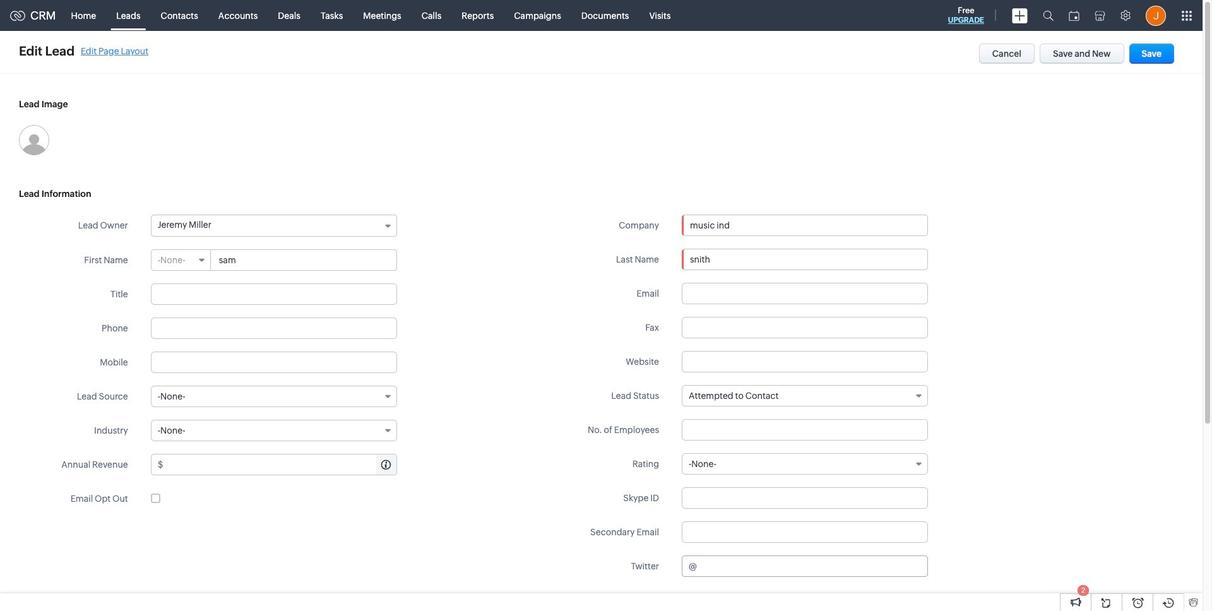 Task type: locate. For each thing, give the bounding box(es) containing it.
profile image
[[1146, 5, 1166, 26]]

search image
[[1043, 10, 1054, 21]]

create menu image
[[1012, 8, 1028, 23]]

calendar image
[[1069, 10, 1080, 21]]

None text field
[[682, 249, 928, 270], [682, 283, 928, 304], [682, 317, 928, 338], [151, 318, 397, 339], [682, 351, 928, 373], [682, 419, 928, 441], [682, 522, 928, 543], [699, 556, 928, 577], [682, 249, 928, 270], [682, 283, 928, 304], [682, 317, 928, 338], [151, 318, 397, 339], [682, 351, 928, 373], [682, 419, 928, 441], [682, 522, 928, 543], [699, 556, 928, 577]]

image image
[[19, 125, 49, 155]]

None text field
[[211, 250, 396, 270], [151, 284, 397, 305], [151, 352, 397, 373], [165, 455, 396, 475], [682, 487, 928, 509], [211, 250, 396, 270], [151, 284, 397, 305], [151, 352, 397, 373], [165, 455, 396, 475], [682, 487, 928, 509]]

None field
[[683, 215, 928, 236], [151, 250, 211, 270], [682, 385, 928, 407], [151, 386, 397, 407], [151, 420, 397, 441], [682, 453, 928, 475], [683, 215, 928, 236], [151, 250, 211, 270], [682, 385, 928, 407], [151, 386, 397, 407], [151, 420, 397, 441], [682, 453, 928, 475]]



Task type: describe. For each thing, give the bounding box(es) containing it.
profile element
[[1138, 0, 1174, 31]]

create menu element
[[1005, 0, 1036, 31]]

search element
[[1036, 0, 1061, 31]]

logo image
[[10, 10, 25, 21]]



Task type: vqa. For each thing, say whether or not it's contained in the screenshot.
carissa- kidman@noemail.com's 555-555-5555
no



